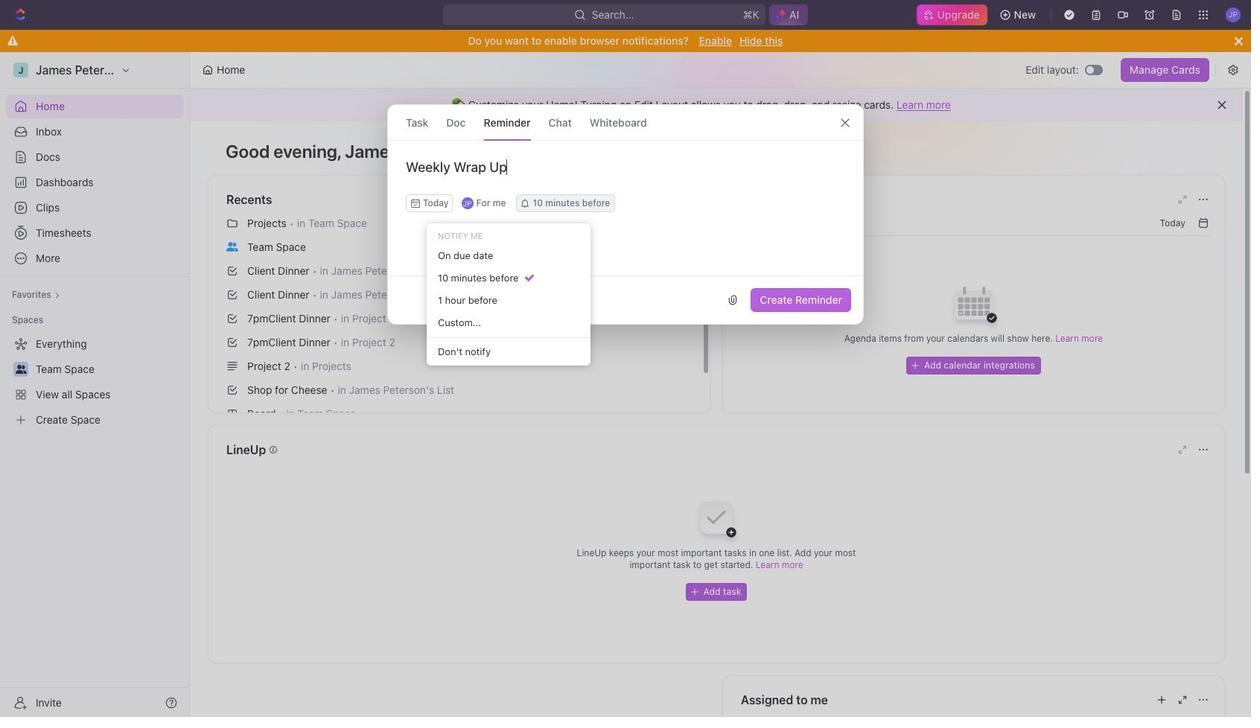 Task type: vqa. For each thing, say whether or not it's contained in the screenshot.
the Edit task name text field
no



Task type: describe. For each thing, give the bounding box(es) containing it.
Reminder na﻿me or type '/' for commands text field
[[388, 159, 863, 194]]



Task type: locate. For each thing, give the bounding box(es) containing it.
tree inside sidebar navigation
[[6, 332, 183, 432]]

tree
[[6, 332, 183, 432]]

sidebar navigation
[[0, 52, 190, 717]]

dialog
[[387, 104, 864, 325]]

alert
[[190, 89, 1243, 121]]

user group image
[[226, 242, 238, 251]]



